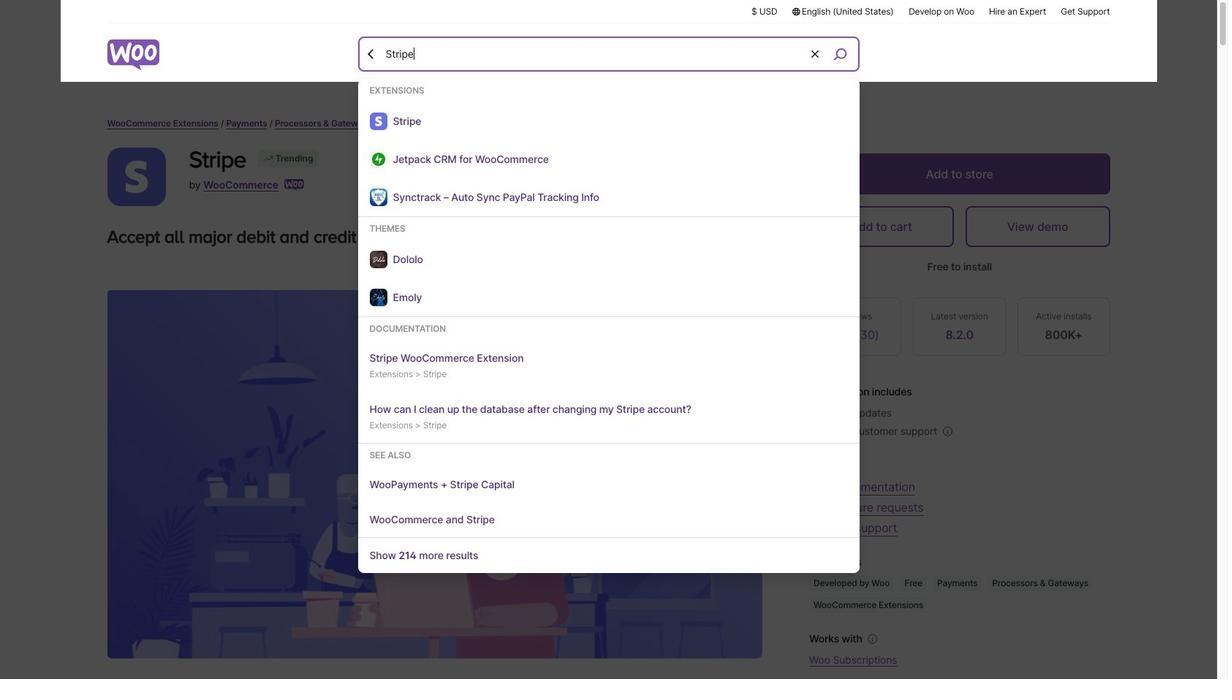 Task type: vqa. For each thing, say whether or not it's contained in the screenshot.
Search image
no



Task type: locate. For each thing, give the bounding box(es) containing it.
close search image
[[364, 46, 378, 61]]

3 group from the top
[[358, 323, 859, 444]]

None search field
[[358, 37, 859, 573]]

1 group from the top
[[358, 85, 859, 217]]

group
[[358, 85, 859, 217], [358, 223, 859, 317], [358, 323, 859, 444], [358, 450, 859, 538]]

list box
[[358, 85, 859, 573]]

product icon image
[[107, 148, 166, 206]]

breadcrumb element
[[107, 117, 1110, 130]]



Task type: describe. For each thing, give the bounding box(es) containing it.
circle info image
[[865, 632, 880, 646]]

developed by woocommerce image
[[284, 179, 304, 191]]

message image
[[809, 519, 827, 536]]

Find extensions, themes, guides, and more… search field
[[382, 39, 809, 69]]

2 group from the top
[[358, 223, 859, 317]]

4 group from the top
[[358, 450, 859, 538]]

arrow trend up image
[[262, 153, 274, 164]]



